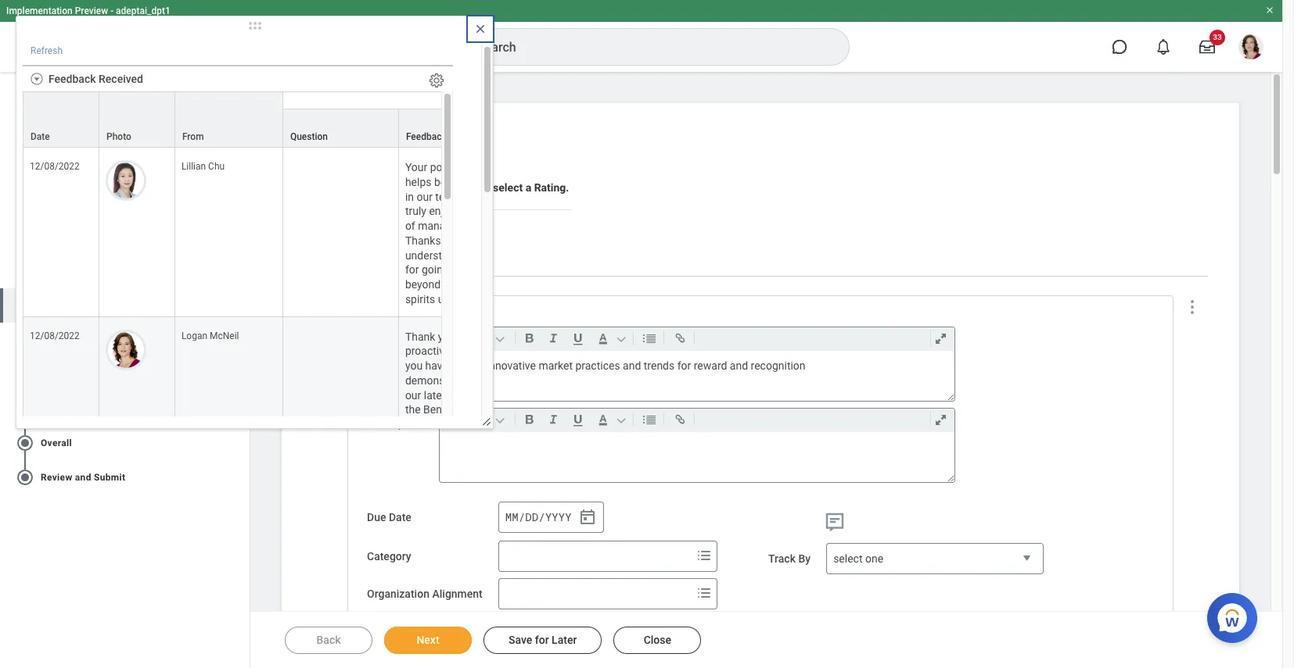 Task type: describe. For each thing, give the bounding box(es) containing it.
and left the 'trends'
[[623, 360, 641, 373]]

photo
[[106, 132, 131, 142]]

date button
[[23, 92, 99, 147]]

Description text field
[[439, 433, 954, 483]]

1 horizontal spatial a
[[525, 182, 531, 194]]

company
[[440, 507, 485, 519]]

items
[[102, 369, 127, 380]]

photo button
[[99, 92, 174, 147]]

radio custom image for development items
[[16, 365, 34, 384]]

positivity
[[430, 161, 474, 174]]

your positivity really helps boost morale in our team, and i truly enjoy your style of management. thanks for being understanding and for going above and beyond to keep our spirits up! row
[[23, 148, 1009, 317]]

Search Workday  search field
[[477, 30, 817, 64]]

action bar region
[[257, 612, 1282, 669]]

by:
[[74, 226, 91, 240]]

notifications large image
[[1156, 39, 1171, 55]]

error image for review and submit
[[234, 468, 250, 487]]

- inside 01/01/2023 - 07/31/2023 evaluated by: logan mcneil
[[86, 209, 90, 224]]

morale
[[465, 176, 499, 188]]

track by
[[768, 553, 811, 566]]

enjoy
[[429, 205, 455, 218]]

implementation preview -   adeptai_dpt1
[[6, 5, 170, 16]]

lillian chu
[[181, 161, 225, 172]]

during
[[476, 375, 507, 387]]

maria
[[16, 163, 48, 178]]

mcneil inside 01/01/2023 - 07/31/2023 evaluated by: logan mcneil
[[132, 226, 172, 240]]

it
[[494, 463, 500, 475]]

going inside the "thank you for the proactive approach you have demonstrated during our latest project on the benefits harmonization. this achievement surpassed my expectations, and it will make a significant impact for our company going forward."
[[405, 521, 432, 534]]

development items
[[41, 369, 127, 380]]

review and submit
[[41, 472, 126, 483]]

save
[[509, 635, 532, 647]]

achievement
[[405, 433, 467, 446]]

chevron up image
[[433, 201, 452, 213]]

format group for goal "text box"
[[443, 328, 957, 352]]

market
[[539, 360, 573, 373]]

from button
[[175, 92, 282, 147]]

select inside dropdown button
[[833, 553, 863, 566]]

mm
[[505, 510, 518, 525]]

row containing question
[[23, 108, 1009, 148]]

later
[[552, 635, 577, 647]]

chu
[[208, 161, 225, 172]]

demonstrated
[[405, 375, 473, 387]]

refresh link
[[31, 45, 63, 56]]

will
[[405, 477, 421, 490]]

and right above
[[484, 264, 502, 276]]

helps
[[405, 176, 431, 188]]

for up 'beyond'
[[405, 264, 419, 276]]

feedback button
[[399, 109, 514, 147]]

manager evaluation: mid year: maria cardoza
[[16, 146, 186, 178]]

benefits
[[423, 404, 463, 416]]

update
[[313, 182, 348, 194]]

received
[[99, 73, 143, 85]]

organization
[[367, 589, 429, 601]]

Organization Alignment field
[[499, 581, 691, 609]]

one
[[865, 553, 883, 566]]

thank you for the proactive approach you have demonstrated during our latest project on the benefits harmonization. this achievement surpassed my expectations, and it will make a significant impact for our company going forward. row
[[23, 317, 1009, 545]]

analyze
[[446, 360, 484, 373]]

collapse image
[[31, 73, 44, 86]]

make
[[424, 477, 451, 490]]

each
[[421, 182, 444, 194]]

adeptai_dpt1
[[116, 5, 170, 16]]

close view related information image
[[474, 23, 487, 35]]

employee's photo (logan mcneil) image
[[106, 330, 146, 371]]

rating.
[[534, 182, 569, 194]]

above
[[452, 264, 481, 276]]

evaluated
[[16, 226, 71, 240]]

manager inside manager evaluation: mid year: maria cardoza
[[16, 146, 65, 161]]

spirits
[[405, 293, 435, 306]]

justify image
[[14, 38, 33, 56]]

going inside your positivity really helps boost morale in our team, and i truly enjoy your style of management. thanks for being understanding and for going above and beyond to keep our spirits up!
[[422, 264, 449, 276]]

maximize image
[[930, 411, 951, 430]]

radio custom image for competencies
[[16, 331, 34, 350]]

close environment banner image
[[1265, 5, 1275, 15]]

0 horizontal spatial select
[[493, 182, 523, 194]]

logan inside 01/01/2023 - 07/31/2023 evaluated by: logan mcneil
[[95, 226, 129, 240]]

from
[[182, 132, 204, 142]]

bold image
[[518, 330, 540, 348]]

due date group
[[498, 503, 604, 534]]

and down really
[[472, 182, 490, 194]]

up!
[[438, 293, 453, 306]]

our left latest
[[405, 389, 421, 402]]

profile logan mcneil image
[[1239, 34, 1264, 63]]

harmonization.
[[405, 419, 480, 431]]

list containing competencies
[[0, 282, 250, 501]]

implementation preview -   adeptai_dpt1 banner
[[0, 0, 1282, 72]]

transformation import image
[[217, 99, 232, 114]]

select one button
[[826, 544, 1044, 576]]

review and submit link
[[0, 461, 250, 495]]

expectations,
[[405, 463, 470, 475]]

format for goal "text box"
[[446, 334, 476, 345]]

thank
[[405, 331, 435, 343]]

dd
[[525, 510, 538, 525]]

bulleted list image for link icon
[[639, 411, 660, 430]]

and down being
[[478, 249, 496, 262]]

feedback received
[[49, 73, 143, 85]]

radio custom image for feedback
[[16, 400, 34, 418]]

italic image
[[543, 330, 564, 348]]

next button
[[384, 627, 472, 655]]

preview
[[75, 5, 108, 16]]

error image for overall
[[234, 434, 250, 453]]

practices
[[575, 360, 620, 373]]

recognition
[[751, 360, 806, 373]]

resize modal image
[[481, 417, 493, 429]]

refresh
[[31, 45, 63, 56]]

feedback link
[[0, 392, 250, 426]]

overall
[[41, 438, 72, 449]]

team,
[[435, 191, 462, 203]]

12/08/2022 for your positivity really helps boost morale in our team, and i truly enjoy your style of management. thanks for being understanding and for going above and beyond to keep our spirits up!
[[30, 161, 80, 172]]

proactive
[[405, 345, 450, 358]]

year:
[[157, 146, 186, 161]]

by
[[798, 553, 811, 566]]

for down significant at the left of the page
[[405, 507, 419, 519]]

reward
[[694, 360, 727, 373]]

have
[[425, 360, 448, 372]]

the status
[[351, 182, 401, 194]]

our right in
[[417, 191, 433, 203]]

link image
[[669, 411, 691, 430]]

competencies link
[[0, 323, 250, 357]]

1 / from the left
[[519, 510, 525, 525]]

and inside list
[[75, 472, 91, 483]]

0 vertical spatial feedback
[[49, 73, 96, 85]]

comments button
[[283, 92, 753, 108]]

analyze innovative market practices and trends for reward and recognition
[[446, 360, 806, 373]]

33
[[1213, 33, 1222, 41]]

beyond
[[405, 279, 441, 291]]

significant
[[405, 492, 456, 505]]

alignment
[[432, 589, 483, 601]]

row containing comments
[[23, 92, 1009, 149]]

truly
[[405, 205, 426, 218]]

actions button
[[16, 186, 58, 200]]



Task type: vqa. For each thing, say whether or not it's contained in the screenshot.
Evaluated
yes



Task type: locate. For each thing, give the bounding box(es) containing it.
1 horizontal spatial you
[[438, 331, 455, 343]]

being
[[460, 235, 487, 247]]

underline image
[[567, 330, 589, 348]]

you
[[438, 331, 455, 343], [405, 360, 423, 372]]

1 vertical spatial format
[[446, 415, 476, 426]]

goals
[[313, 138, 353, 156]]

trends
[[644, 360, 675, 373]]

feedback up "your"
[[406, 132, 447, 142]]

close button
[[614, 627, 701, 655]]

1 horizontal spatial manager
[[87, 98, 150, 117]]

date inside popup button
[[31, 132, 50, 142]]

2 error image from the top
[[234, 400, 250, 418]]

radio custom image
[[16, 331, 34, 350], [16, 365, 34, 384], [16, 468, 34, 487]]

evaluation:
[[68, 146, 130, 161]]

dialog containing feedback received
[[16, 16, 1009, 669]]

format up the approach
[[446, 334, 476, 345]]

logan right the employee's photo (logan mcneil)
[[181, 331, 207, 342]]

goal
[[447, 182, 469, 194]]

close
[[644, 635, 671, 647]]

0 vertical spatial radio custom image
[[16, 296, 34, 315]]

/
[[519, 510, 525, 525], [538, 510, 545, 525]]

lillian
[[181, 161, 206, 172]]

select one
[[833, 553, 883, 566]]

question button
[[283, 109, 398, 147]]

keep
[[456, 279, 479, 291]]

latest
[[424, 389, 451, 402]]

radio custom image for review and submit
[[16, 468, 34, 487]]

0 horizontal spatial the
[[405, 404, 421, 416]]

dialog
[[16, 16, 1009, 669]]

- up by:
[[86, 209, 90, 224]]

format button down 'project' at the left bottom
[[443, 412, 511, 429]]

1 row from the top
[[23, 92, 1009, 149]]

0 vertical spatial mcneil
[[132, 226, 172, 240]]

logan inside thank you for the proactive approach you have demonstrated during our latest project on the benefits harmonization. this achievement surpassed my expectations, and it will make a significant impact for our company going forward. row
[[181, 331, 207, 342]]

1 vertical spatial error image
[[234, 400, 250, 418]]

0 horizontal spatial logan
[[95, 226, 129, 240]]

prompts image
[[695, 547, 713, 566], [695, 585, 713, 603]]

radio custom image inside "development items" link
[[16, 365, 34, 384]]

for down management.
[[444, 235, 457, 247]]

cell
[[283, 148, 399, 317], [283, 317, 399, 545]]

format button up analyze
[[443, 330, 511, 348]]

- right preview
[[110, 5, 114, 16]]

0 vertical spatial manager
[[87, 98, 150, 117]]

maximize image
[[930, 330, 951, 348]]

format group for description text field
[[443, 409, 957, 433]]

error image for feedback
[[234, 400, 250, 418]]

radio custom image left development
[[16, 365, 34, 384]]

approach
[[453, 345, 499, 358]]

a right "make" on the bottom
[[454, 477, 460, 490]]

going down significant at the left of the page
[[405, 521, 432, 534]]

/ right dd
[[538, 510, 545, 525]]

0 vertical spatial format button
[[443, 330, 511, 348]]

1 vertical spatial logan
[[181, 331, 207, 342]]

12/08/2022 up the actions
[[30, 161, 80, 172]]

1 vertical spatial bulleted list image
[[639, 411, 660, 430]]

0 vertical spatial 12/08/2022
[[30, 161, 80, 172]]

due
[[367, 512, 386, 524]]

mcneil inside thank you for the proactive approach you have demonstrated during our latest project on the benefits harmonization. this achievement surpassed my expectations, and it will make a significant impact for our company going forward. row
[[210, 331, 239, 342]]

1 vertical spatial feedback
[[406, 132, 447, 142]]

the up description
[[405, 404, 421, 416]]

row down comments
[[23, 108, 1009, 148]]

0 horizontal spatial -
[[86, 209, 90, 224]]

cell for harmonization.
[[283, 317, 399, 545]]

row up really
[[23, 92, 1009, 149]]

1 bulleted list image from the top
[[639, 330, 660, 348]]

prompts image up close "button"
[[695, 585, 713, 603]]

33 button
[[1190, 30, 1225, 64]]

impact
[[458, 492, 492, 505]]

a
[[525, 182, 531, 194], [454, 477, 460, 490]]

and right reward
[[730, 360, 748, 373]]

error image inside "review and submit" link
[[234, 468, 250, 487]]

related actions vertical image
[[1183, 298, 1202, 317]]

1 horizontal spatial /
[[538, 510, 545, 525]]

your positivity really helps boost morale in our team, and i truly enjoy your style of management. thanks for being understanding and for going above and beyond to keep our spirits up!
[[405, 161, 507, 306]]

cell for management.
[[283, 148, 399, 317]]

1 vertical spatial the
[[405, 404, 421, 416]]

manager down received
[[87, 98, 150, 117]]

prompts image for organization alignment
[[695, 585, 713, 603]]

innovative
[[486, 360, 536, 373]]

1 vertical spatial date
[[389, 512, 411, 524]]

3 radio custom image from the top
[[16, 434, 34, 453]]

complete manager evaluation
[[16, 98, 150, 138]]

manager inside complete manager evaluation
[[87, 98, 150, 117]]

2 format button from the top
[[443, 412, 511, 429]]

1 format group from the top
[[443, 328, 957, 352]]

2 radio custom image from the top
[[16, 365, 34, 384]]

Category field
[[499, 543, 691, 571]]

0 vertical spatial radio custom image
[[16, 331, 34, 350]]

calendar image
[[578, 509, 597, 528]]

format group up reward
[[443, 328, 957, 352]]

feedback up the overall
[[41, 404, 83, 414]]

/ right mm
[[519, 510, 525, 525]]

inbox large image
[[1199, 39, 1215, 55]]

1 horizontal spatial -
[[110, 5, 114, 16]]

0 vertical spatial format
[[446, 334, 476, 345]]

in
[[405, 191, 414, 203]]

1 vertical spatial error image
[[234, 468, 250, 487]]

1 vertical spatial radio custom image
[[16, 400, 34, 418]]

on
[[490, 389, 503, 402]]

a inside the "thank you for the proactive approach you have demonstrated during our latest project on the benefits harmonization. this achievement surpassed my expectations, and it will make a significant impact for our company going forward."
[[454, 477, 460, 490]]

date column header
[[23, 92, 99, 149]]

2 vertical spatial radio custom image
[[16, 468, 34, 487]]

2 / from the left
[[538, 510, 545, 525]]

0 vertical spatial a
[[525, 182, 531, 194]]

implementation
[[6, 5, 73, 16]]

your
[[458, 205, 479, 218]]

thank you for the proactive approach you have demonstrated during our latest project on the benefits harmonization. this achievement surpassed my expectations, and it will make a significant impact for our company going forward.
[[405, 331, 509, 534]]

error image inside 'feedback' link
[[234, 400, 250, 418]]

1 vertical spatial -
[[86, 209, 90, 224]]

1 vertical spatial radio custom image
[[16, 365, 34, 384]]

radio custom image left competencies
[[16, 331, 34, 350]]

description
[[367, 418, 423, 431]]

the up the approach
[[475, 331, 490, 343]]

employee's photo (lillian chu) image
[[106, 160, 146, 201]]

our down significant at the left of the page
[[422, 507, 438, 519]]

0 vertical spatial -
[[110, 5, 114, 16]]

0 horizontal spatial date
[[31, 132, 50, 142]]

bulleted list image left link icon
[[639, 411, 660, 430]]

3 radio custom image from the top
[[16, 468, 34, 487]]

1 horizontal spatial the
[[475, 331, 490, 343]]

1 horizontal spatial date
[[389, 512, 411, 524]]

1 vertical spatial prompts image
[[695, 585, 713, 603]]

manager up maria
[[16, 146, 65, 161]]

0 vertical spatial error image
[[234, 434, 250, 453]]

our right keep
[[482, 279, 498, 291]]

move modal image
[[239, 16, 270, 35]]

1 vertical spatial mcneil
[[210, 331, 239, 342]]

1 format button from the top
[[443, 330, 511, 348]]

format
[[446, 334, 476, 345], [446, 415, 476, 426]]

for up the approach
[[458, 331, 472, 343]]

2 cell from the top
[[283, 317, 399, 545]]

link image
[[669, 330, 691, 348]]

project
[[454, 389, 488, 402]]

2 12/08/2022 from the top
[[30, 331, 80, 342]]

overall link
[[0, 426, 250, 461]]

list
[[0, 282, 250, 501]]

for right the 'trends'
[[677, 360, 691, 373]]

1 vertical spatial select
[[833, 553, 863, 566]]

development
[[41, 369, 99, 380]]

a left the rating.
[[525, 182, 531, 194]]

2 prompts image from the top
[[695, 585, 713, 603]]

your
[[405, 161, 427, 174]]

0 vertical spatial bulleted list image
[[639, 330, 660, 348]]

format for description text field
[[446, 415, 476, 426]]

1 cell from the top
[[283, 148, 399, 317]]

understanding
[[405, 249, 475, 262]]

2 vertical spatial radio custom image
[[16, 434, 34, 453]]

Goal text field
[[439, 352, 954, 402]]

this
[[482, 419, 503, 431]]

2 vertical spatial feedback
[[41, 404, 83, 414]]

1 vertical spatial going
[[405, 521, 432, 534]]

2 format group from the top
[[443, 409, 957, 433]]

evaluation
[[16, 119, 89, 138]]

boost
[[434, 176, 462, 188]]

mcneil
[[132, 226, 172, 240], [210, 331, 239, 342]]

save for later
[[509, 635, 577, 647]]

1 vertical spatial a
[[454, 477, 460, 490]]

bold image
[[518, 411, 540, 430]]

12/08/2022 inside your positivity really helps boost morale in our team, and i truly enjoy your style of management. thanks for being understanding and for going above and beyond to keep our spirits up! row
[[30, 161, 80, 172]]

feedback right collapse image
[[49, 73, 96, 85]]

logan down 07/31/2023
[[95, 226, 129, 240]]

logan
[[95, 226, 129, 240], [181, 331, 207, 342]]

for inside button
[[535, 635, 549, 647]]

you down proactive
[[405, 360, 423, 372]]

2 format from the top
[[446, 415, 476, 426]]

0 vertical spatial select
[[493, 182, 523, 194]]

format button for goal "text box"
[[443, 330, 511, 348]]

1 horizontal spatial mcneil
[[210, 331, 239, 342]]

row
[[23, 92, 1009, 149], [23, 108, 1009, 148]]

format button for description text field
[[443, 412, 511, 429]]

1 prompts image from the top
[[695, 547, 713, 566]]

0 vertical spatial date
[[31, 132, 50, 142]]

1 12/08/2022 from the top
[[30, 161, 80, 172]]

format button
[[443, 330, 511, 348], [443, 412, 511, 429]]

and left it
[[473, 463, 491, 475]]

and left submit at the bottom of the page
[[75, 472, 91, 483]]

error image
[[234, 331, 250, 350], [234, 400, 250, 418]]

underline image
[[567, 411, 589, 430]]

bulleted list image up the 'trends'
[[639, 330, 660, 348]]

2 radio custom image from the top
[[16, 400, 34, 418]]

forward.
[[435, 521, 476, 534]]

track
[[768, 553, 796, 566]]

1 vertical spatial you
[[405, 360, 423, 372]]

0 vertical spatial format group
[[443, 328, 957, 352]]

1 horizontal spatial logan
[[181, 331, 207, 342]]

bulleted list image for link image
[[639, 330, 660, 348]]

12/08/2022 for thank you for the proactive approach you have demonstrated during our latest project on the benefits harmonization. this achievement surpassed my expectations, and it will make a significant impact for our company going forward.
[[30, 331, 80, 342]]

0 horizontal spatial mcneil
[[132, 226, 172, 240]]

going down understanding
[[422, 264, 449, 276]]

0 vertical spatial you
[[438, 331, 455, 343]]

prompts image left "track"
[[695, 547, 713, 566]]

1 vertical spatial 12/08/2022
[[30, 331, 80, 342]]

12/08/2022 inside thank you for the proactive approach you have demonstrated during our latest project on the benefits harmonization. this achievement surpassed my expectations, and it will make a significant impact for our company going forward. row
[[30, 331, 80, 342]]

format group
[[443, 328, 957, 352], [443, 409, 957, 433]]

feedback
[[49, 73, 96, 85], [406, 132, 447, 142], [41, 404, 83, 414]]

0 vertical spatial the
[[475, 331, 490, 343]]

yyyy
[[545, 510, 572, 525]]

0 vertical spatial error image
[[234, 331, 250, 350]]

date
[[31, 132, 50, 142], [389, 512, 411, 524]]

radio custom image
[[16, 296, 34, 315], [16, 400, 34, 418], [16, 434, 34, 453]]

12/08/2022 up development
[[30, 331, 80, 342]]

for right save
[[535, 635, 549, 647]]

cardoza
[[51, 163, 97, 178]]

prompts image for category
[[695, 547, 713, 566]]

i
[[486, 191, 489, 203]]

error image
[[234, 434, 250, 453], [234, 468, 250, 487]]

date right due
[[389, 512, 411, 524]]

and inside the "thank you for the proactive approach you have demonstrated during our latest project on the benefits harmonization. this achievement surpassed my expectations, and it will make a significant impact for our company going forward."
[[473, 463, 491, 475]]

0 horizontal spatial /
[[519, 510, 525, 525]]

select right i
[[493, 182, 523, 194]]

2 row from the top
[[23, 108, 1009, 148]]

1 error image from the top
[[234, 331, 250, 350]]

submit
[[94, 472, 126, 483]]

search image
[[449, 38, 468, 56]]

you up proactive
[[438, 331, 455, 343]]

radio custom image inside 'feedback' link
[[16, 400, 34, 418]]

1 vertical spatial manager
[[16, 146, 65, 161]]

bulleted list image
[[639, 330, 660, 348], [639, 411, 660, 430]]

1 radio custom image from the top
[[16, 296, 34, 315]]

- inside implementation preview -   adeptai_dpt1 banner
[[110, 5, 114, 16]]

1 vertical spatial format group
[[443, 409, 957, 433]]

configure image
[[428, 72, 445, 89]]

0 horizontal spatial manager
[[16, 146, 65, 161]]

01/01/2023 - 07/31/2023 evaluated by: logan mcneil
[[16, 209, 172, 240]]

save for later button
[[484, 627, 602, 655]]

1 error image from the top
[[234, 434, 250, 453]]

error image for competencies
[[234, 331, 250, 350]]

radio custom image inside "review and submit" link
[[16, 468, 34, 487]]

logan mcneil
[[181, 331, 239, 342]]

actions
[[23, 188, 51, 197]]

0 vertical spatial prompts image
[[695, 547, 713, 566]]

0 horizontal spatial you
[[405, 360, 423, 372]]

radio custom image left the review
[[16, 468, 34, 487]]

format left "resize modal" icon
[[446, 415, 476, 426]]

italic image
[[543, 411, 564, 430]]

radio custom image inside the competencies link
[[16, 331, 34, 350]]

1 format from the top
[[446, 334, 476, 345]]

error image inside overall link
[[234, 434, 250, 453]]

2 bulleted list image from the top
[[639, 411, 660, 430]]

for inside goal "text box"
[[677, 360, 691, 373]]

activity stream image
[[823, 511, 847, 535]]

to
[[443, 279, 453, 291]]

question
[[290, 132, 328, 142]]

1 radio custom image from the top
[[16, 331, 34, 350]]

feedback inside popup button
[[406, 132, 447, 142]]

0 vertical spatial going
[[422, 264, 449, 276]]

format group down goal "text box"
[[443, 409, 957, 433]]

1 vertical spatial format button
[[443, 412, 511, 429]]

1 horizontal spatial select
[[833, 553, 863, 566]]

for down "your"
[[404, 182, 418, 194]]

2 error image from the top
[[234, 468, 250, 487]]

category
[[367, 551, 411, 564]]

0 vertical spatial logan
[[95, 226, 129, 240]]

date down complete
[[31, 132, 50, 142]]

development items link
[[0, 357, 250, 392]]

radio custom image for overall
[[16, 434, 34, 453]]

for
[[404, 182, 418, 194], [444, 235, 457, 247], [405, 264, 419, 276], [458, 331, 472, 343], [677, 360, 691, 373], [405, 507, 419, 519], [535, 635, 549, 647]]

and left i
[[465, 191, 483, 203]]

0 horizontal spatial a
[[454, 477, 460, 490]]

select left 'one'
[[833, 553, 863, 566]]



